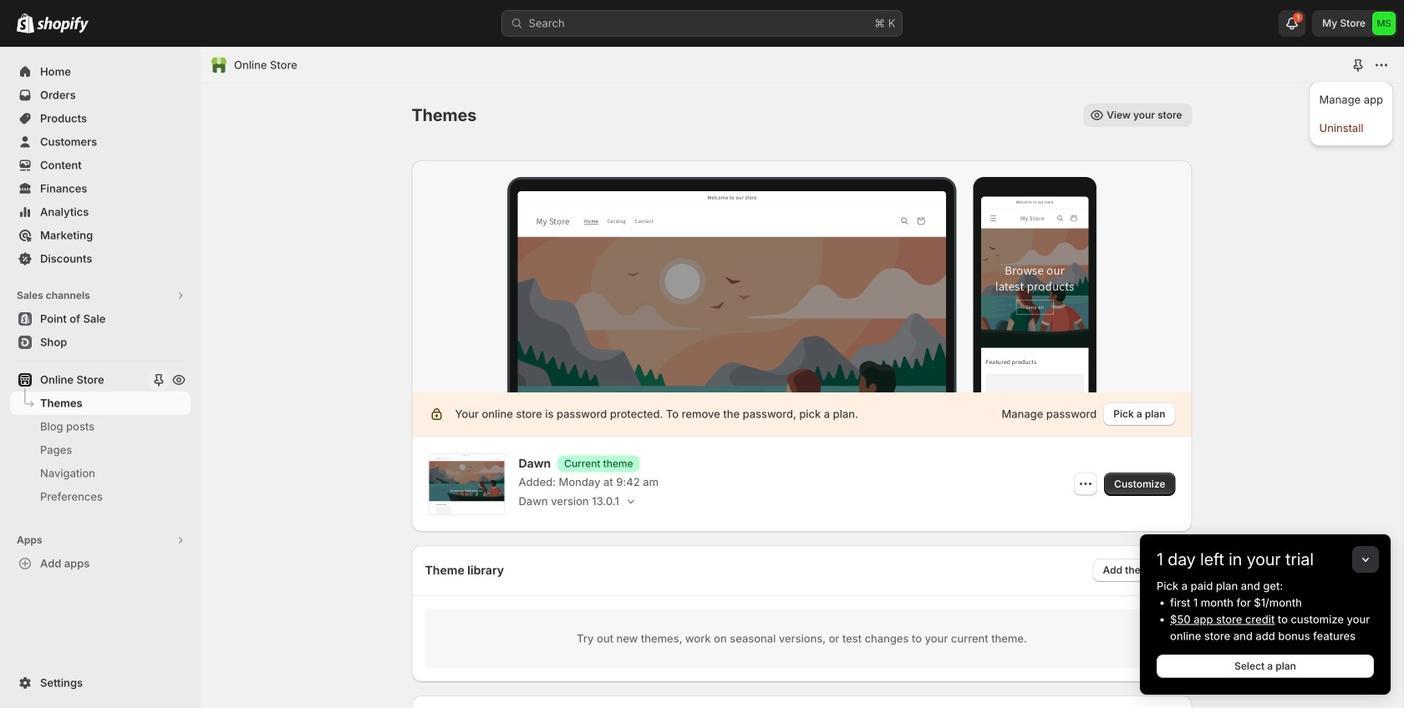Task type: describe. For each thing, give the bounding box(es) containing it.
shopify image
[[37, 17, 89, 33]]

online store image
[[211, 57, 227, 74]]

shopify image
[[17, 13, 34, 33]]



Task type: locate. For each thing, give the bounding box(es) containing it.
my store image
[[1372, 12, 1396, 35]]



Task type: vqa. For each thing, say whether or not it's contained in the screenshot.
Online Store Image
yes



